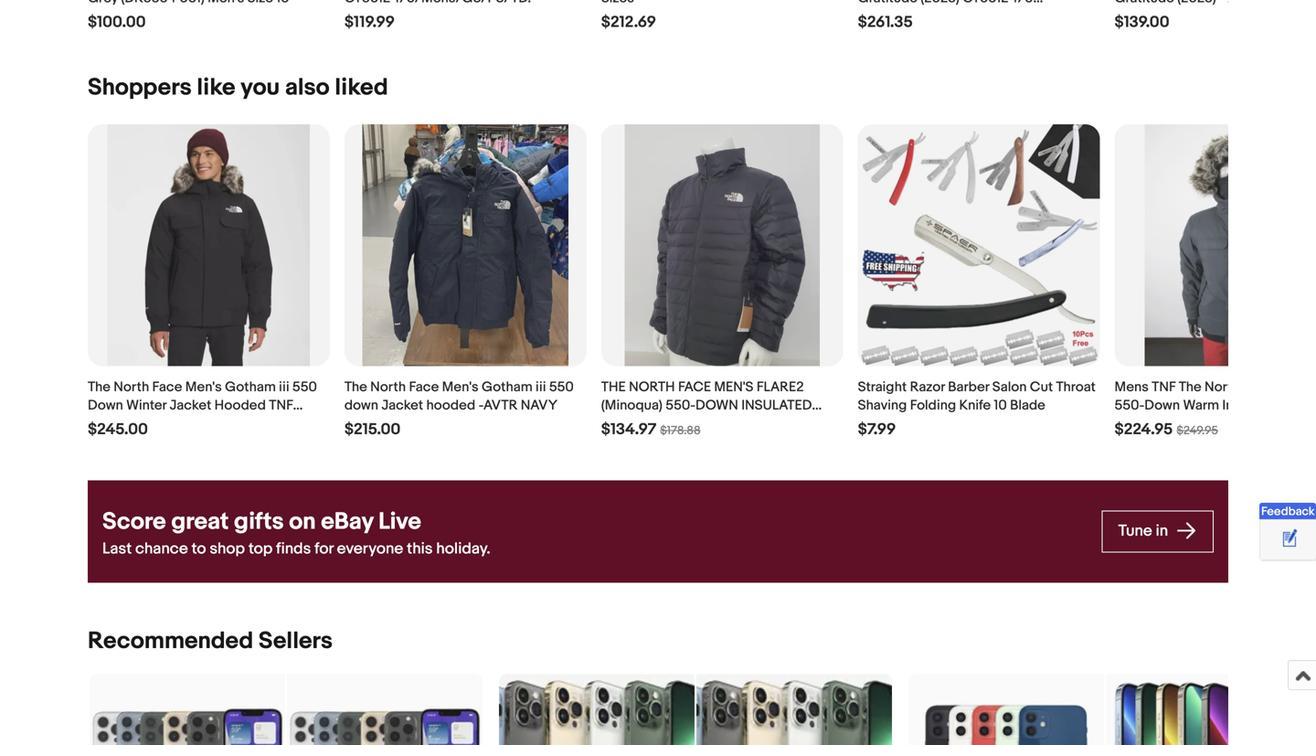Task type: describe. For each thing, give the bounding box(es) containing it.
face
[[678, 379, 711, 396]]

$100.00 link
[[88, 0, 330, 32]]

live
[[379, 508, 421, 536]]

black for down
[[88, 416, 131, 432]]

mens tnf the north face gotham
[[1115, 379, 1316, 432]]

$261.35 text field
[[858, 13, 913, 32]]

$224.95
[[1115, 420, 1173, 439]]

$245.00
[[88, 420, 148, 439]]

10
[[994, 397, 1007, 414]]

iii for the north face men's gotham iii 550 down jacket  hooded -avtr navy $215.00
[[536, 379, 546, 396]]

this
[[407, 539, 433, 559]]

the for the north face men's gotham iii 550 down winter jacket hooded tnf black
[[88, 379, 110, 396]]

puffer
[[601, 416, 649, 432]]

previous price $178.88 text field
[[660, 424, 701, 438]]

550-
[[666, 397, 696, 414]]

face inside the mens tnf the north face gotham
[[1244, 379, 1274, 396]]

$212.69 text field
[[601, 13, 656, 32]]

last
[[102, 539, 132, 559]]

$261.35
[[858, 13, 913, 32]]

throat
[[1056, 379, 1096, 396]]

men's for the north face men's gotham iii 550 down jacket  hooded -avtr navy $215.00
[[442, 379, 479, 396]]

gotham inside the mens tnf the north face gotham
[[1277, 379, 1316, 396]]

everyone
[[337, 539, 403, 559]]

-
[[479, 397, 484, 414]]

$134.97 $178.88
[[601, 420, 701, 439]]

gotham for the north face men's gotham iii 550 down jacket  hooded -avtr navy $215.00
[[482, 379, 533, 396]]

barber
[[948, 379, 990, 396]]

the inside the mens tnf the north face gotham
[[1179, 379, 1202, 396]]

top
[[249, 539, 273, 559]]

shaving
[[858, 397, 907, 414]]

score great gifts on ebay live last chance to shop top finds for everyone this holiday.
[[102, 508, 491, 559]]

$245.00 text field
[[88, 420, 148, 439]]

north inside the mens tnf the north face gotham
[[1205, 379, 1241, 396]]

avtr
[[484, 397, 518, 414]]

you
[[241, 73, 280, 102]]

550 for the north face men's gotham iii 550 down winter jacket hooded tnf black
[[292, 379, 317, 396]]

shoppers like you also liked
[[88, 73, 388, 102]]

in
[[1156, 522, 1169, 541]]

$100.00
[[88, 13, 146, 32]]

on
[[289, 508, 316, 536]]

folding
[[910, 397, 956, 414]]

ebay
[[321, 508, 373, 536]]

like
[[197, 73, 235, 102]]

down
[[88, 397, 123, 414]]

shop
[[210, 539, 245, 559]]

straight razor barber salon cut throat shaving folding knife 10 blade $7.99
[[858, 379, 1096, 439]]

insulated
[[742, 397, 812, 414]]

$100.00 text field
[[88, 13, 146, 32]]

the north face men's flare2 (minoqua) 550-down insulated puffer jacket tnf black
[[601, 379, 812, 432]]

iii for the north face men's gotham iii 550 down winter jacket hooded tnf black
[[279, 379, 289, 396]]

also
[[285, 73, 330, 102]]

black for down
[[732, 416, 776, 432]]

the north face men's gotham iii 550 down winter jacket hooded tnf black
[[88, 379, 317, 432]]

jacket
[[652, 416, 702, 432]]

tnf for the north face men's flare2 (minoqua) 550-down insulated puffer jacket tnf black
[[705, 416, 729, 432]]

face for the north face men's gotham iii 550 down jacket  hooded -avtr navy $215.00
[[409, 379, 439, 396]]

score great gifts on ebay live link
[[102, 507, 1088, 538]]

$224.95 text field
[[1115, 420, 1173, 439]]

north for the north face men's gotham iii 550 down jacket  hooded -avtr navy $215.00
[[370, 379, 406, 396]]

great
[[171, 508, 229, 536]]

$119.99 link
[[345, 0, 587, 32]]

tune in
[[1119, 522, 1172, 541]]

$119.99
[[345, 13, 395, 32]]

$212.69 link
[[601, 0, 843, 32]]

the for the north face men's gotham iii 550 down jacket  hooded -avtr navy $215.00
[[345, 379, 367, 396]]



Task type: locate. For each thing, give the bounding box(es) containing it.
jacket inside the north face men's gotham iii 550 down jacket  hooded -avtr navy $215.00
[[382, 397, 423, 414]]

knife
[[959, 397, 991, 414]]

2 face from the left
[[409, 379, 439, 396]]

1 550 from the left
[[292, 379, 317, 396]]

1 men's from the left
[[185, 379, 222, 396]]

north up the winter at left bottom
[[114, 379, 149, 396]]

iii inside the north face men's gotham iii 550 down jacket  hooded -avtr navy $215.00
[[536, 379, 546, 396]]

2 horizontal spatial tnf
[[1152, 379, 1176, 396]]

straight
[[858, 379, 907, 396]]

1 horizontal spatial face
[[409, 379, 439, 396]]

the inside the north face men's gotham iii 550 down winter jacket hooded tnf black
[[88, 379, 110, 396]]

iii inside the north face men's gotham iii 550 down winter jacket hooded tnf black
[[279, 379, 289, 396]]

2 horizontal spatial north
[[1205, 379, 1241, 396]]

previous price $249.95 text field
[[1177, 424, 1219, 438]]

550 for the north face men's gotham iii 550 down jacket  hooded -avtr navy $215.00
[[549, 379, 574, 396]]

the up down
[[88, 379, 110, 396]]

1 horizontal spatial tnf
[[705, 416, 729, 432]]

0 horizontal spatial north
[[114, 379, 149, 396]]

feedback
[[1262, 505, 1315, 519]]

1 horizontal spatial 550
[[549, 379, 574, 396]]

north
[[114, 379, 149, 396], [370, 379, 406, 396], [1205, 379, 1241, 396]]

liked
[[335, 73, 388, 102]]

2 horizontal spatial the
[[1179, 379, 1202, 396]]

for
[[315, 539, 334, 559]]

north for the north face men's gotham iii 550 down winter jacket hooded tnf black
[[114, 379, 149, 396]]

men's
[[714, 379, 754, 396]]

black inside the north face men's flare2 (minoqua) 550-down insulated puffer jacket tnf black
[[732, 416, 776, 432]]

navy
[[521, 397, 558, 414]]

0 vertical spatial tnf
[[1152, 379, 1176, 396]]

the inside the north face men's gotham iii 550 down jacket  hooded -avtr navy $215.00
[[345, 379, 367, 396]]

men's inside the north face men's gotham iii 550 down winter jacket hooded tnf black
[[185, 379, 222, 396]]

black inside the north face men's gotham iii 550 down winter jacket hooded tnf black
[[88, 416, 131, 432]]

1 gotham from the left
[[225, 379, 276, 396]]

3 gotham from the left
[[1277, 379, 1316, 396]]

1 black from the left
[[88, 416, 131, 432]]

face for the north face men's gotham iii 550 down winter jacket hooded tnf black
[[152, 379, 182, 396]]

2 gotham from the left
[[482, 379, 533, 396]]

gifts
[[234, 508, 284, 536]]

550 inside the north face men's gotham iii 550 down jacket  hooded -avtr navy $215.00
[[549, 379, 574, 396]]

face
[[152, 379, 182, 396], [409, 379, 439, 396], [1244, 379, 1274, 396]]

shoppers
[[88, 73, 192, 102]]

the
[[88, 379, 110, 396], [345, 379, 367, 396], [1179, 379, 1202, 396]]

$7.99
[[858, 420, 896, 439]]

tnf right mens
[[1152, 379, 1176, 396]]

hooded
[[426, 397, 476, 414]]

down
[[345, 397, 378, 414]]

$119.99 text field
[[345, 13, 395, 32]]

winter
[[126, 397, 167, 414]]

2 north from the left
[[370, 379, 406, 396]]

0 horizontal spatial men's
[[185, 379, 222, 396]]

cut
[[1030, 379, 1053, 396]]

black down "insulated"
[[732, 416, 776, 432]]

hooded
[[215, 397, 266, 414]]

1 iii from the left
[[279, 379, 289, 396]]

salon
[[993, 379, 1027, 396]]

the up $249.95 text field
[[1179, 379, 1202, 396]]

2 iii from the left
[[536, 379, 546, 396]]

$249.95
[[1177, 424, 1219, 438]]

blade
[[1010, 397, 1046, 414]]

face inside the north face men's gotham iii 550 down jacket  hooded -avtr navy $215.00
[[409, 379, 439, 396]]

down
[[696, 397, 739, 414]]

gotham for the north face men's gotham iii 550 down winter jacket hooded tnf black
[[225, 379, 276, 396]]

(minoqua)
[[601, 397, 663, 414]]

1 face from the left
[[152, 379, 182, 396]]

$134.97
[[601, 420, 657, 439]]

2 the from the left
[[345, 379, 367, 396]]

$139.00 text field
[[1115, 13, 1170, 32]]

finds
[[276, 539, 311, 559]]

1 horizontal spatial iii
[[536, 379, 546, 396]]

north inside the north face men's gotham iii 550 down jacket  hooded -avtr navy $215.00
[[370, 379, 406, 396]]

2 horizontal spatial face
[[1244, 379, 1274, 396]]

north
[[629, 379, 675, 396]]

tune in link
[[1102, 511, 1214, 553]]

to
[[192, 539, 206, 559]]

sellers
[[259, 627, 333, 656]]

0 horizontal spatial black
[[88, 416, 131, 432]]

jacket
[[170, 397, 211, 414], [382, 397, 423, 414]]

$139.00
[[1115, 13, 1170, 32]]

2 horizontal spatial gotham
[[1277, 379, 1316, 396]]

550 inside the north face men's gotham iii 550 down winter jacket hooded tnf black
[[292, 379, 317, 396]]

holiday.
[[436, 539, 491, 559]]

face inside the north face men's gotham iii 550 down winter jacket hooded tnf black
[[152, 379, 182, 396]]

tune
[[1119, 522, 1153, 541]]

$261.35 link
[[858, 0, 1100, 32]]

1 horizontal spatial jacket
[[382, 397, 423, 414]]

$215.00
[[345, 420, 401, 439]]

$134.97 text field
[[601, 420, 657, 439]]

jacket up $215.00
[[382, 397, 423, 414]]

tnf right hooded
[[269, 397, 293, 414]]

the
[[601, 379, 626, 396]]

jacket right the winter at left bottom
[[170, 397, 211, 414]]

the up the down
[[345, 379, 367, 396]]

$215.00 text field
[[345, 420, 401, 439]]

1 north from the left
[[114, 379, 149, 396]]

3 north from the left
[[1205, 379, 1241, 396]]

2 men's from the left
[[442, 379, 479, 396]]

tnf down down
[[705, 416, 729, 432]]

1 horizontal spatial gotham
[[482, 379, 533, 396]]

jacket inside the north face men's gotham iii 550 down winter jacket hooded tnf black
[[170, 397, 211, 414]]

gotham
[[225, 379, 276, 396], [482, 379, 533, 396], [1277, 379, 1316, 396]]

0 horizontal spatial face
[[152, 379, 182, 396]]

3 face from the left
[[1244, 379, 1274, 396]]

1 horizontal spatial black
[[732, 416, 776, 432]]

2 jacket from the left
[[382, 397, 423, 414]]

2 black from the left
[[732, 416, 776, 432]]

1 horizontal spatial north
[[370, 379, 406, 396]]

tnf inside the north face men's gotham iii 550 down winter jacket hooded tnf black
[[269, 397, 293, 414]]

iii
[[279, 379, 289, 396], [536, 379, 546, 396]]

3 the from the left
[[1179, 379, 1202, 396]]

black down down
[[88, 416, 131, 432]]

1 the from the left
[[88, 379, 110, 396]]

gotham inside the north face men's gotham iii 550 down winter jacket hooded tnf black
[[225, 379, 276, 396]]

0 horizontal spatial gotham
[[225, 379, 276, 396]]

0 horizontal spatial tnf
[[269, 397, 293, 414]]

black
[[88, 416, 131, 432], [732, 416, 776, 432]]

razor
[[910, 379, 945, 396]]

0 horizontal spatial the
[[88, 379, 110, 396]]

1 horizontal spatial the
[[345, 379, 367, 396]]

$178.88
[[660, 424, 701, 438]]

north up the down
[[370, 379, 406, 396]]

the north face men's gotham iii 550 down jacket  hooded -avtr navy $215.00
[[345, 379, 574, 439]]

$212.69
[[601, 13, 656, 32]]

men's for the north face men's gotham iii 550 down winter jacket hooded tnf black
[[185, 379, 222, 396]]

550
[[292, 379, 317, 396], [549, 379, 574, 396]]

1 vertical spatial tnf
[[269, 397, 293, 414]]

0 horizontal spatial 550
[[292, 379, 317, 396]]

tnf inside the north face men's flare2 (minoqua) 550-down insulated puffer jacket tnf black
[[705, 416, 729, 432]]

0 horizontal spatial iii
[[279, 379, 289, 396]]

mens
[[1115, 379, 1149, 396]]

2 550 from the left
[[549, 379, 574, 396]]

$139.00 link
[[1115, 0, 1316, 32]]

tnf
[[1152, 379, 1176, 396], [269, 397, 293, 414], [705, 416, 729, 432]]

chance
[[135, 539, 188, 559]]

north up $249.95 text field
[[1205, 379, 1241, 396]]

score
[[102, 508, 166, 536]]

men's
[[185, 379, 222, 396], [442, 379, 479, 396]]

north inside the north face men's gotham iii 550 down winter jacket hooded tnf black
[[114, 379, 149, 396]]

1 jacket from the left
[[170, 397, 211, 414]]

recommended sellers
[[88, 627, 333, 656]]

$224.95 $249.95
[[1115, 420, 1219, 439]]

1 horizontal spatial men's
[[442, 379, 479, 396]]

tnf inside the mens tnf the north face gotham
[[1152, 379, 1176, 396]]

2 vertical spatial tnf
[[705, 416, 729, 432]]

men's inside the north face men's gotham iii 550 down jacket  hooded -avtr navy $215.00
[[442, 379, 479, 396]]

flare2
[[757, 379, 804, 396]]

0 horizontal spatial jacket
[[170, 397, 211, 414]]

gotham inside the north face men's gotham iii 550 down jacket  hooded -avtr navy $215.00
[[482, 379, 533, 396]]

tnf for the north face men's gotham iii 550 down winter jacket hooded tnf black
[[269, 397, 293, 414]]

$7.99 text field
[[858, 420, 896, 439]]

recommended
[[88, 627, 253, 656]]



Task type: vqa. For each thing, say whether or not it's contained in the screenshot.
bottom And
no



